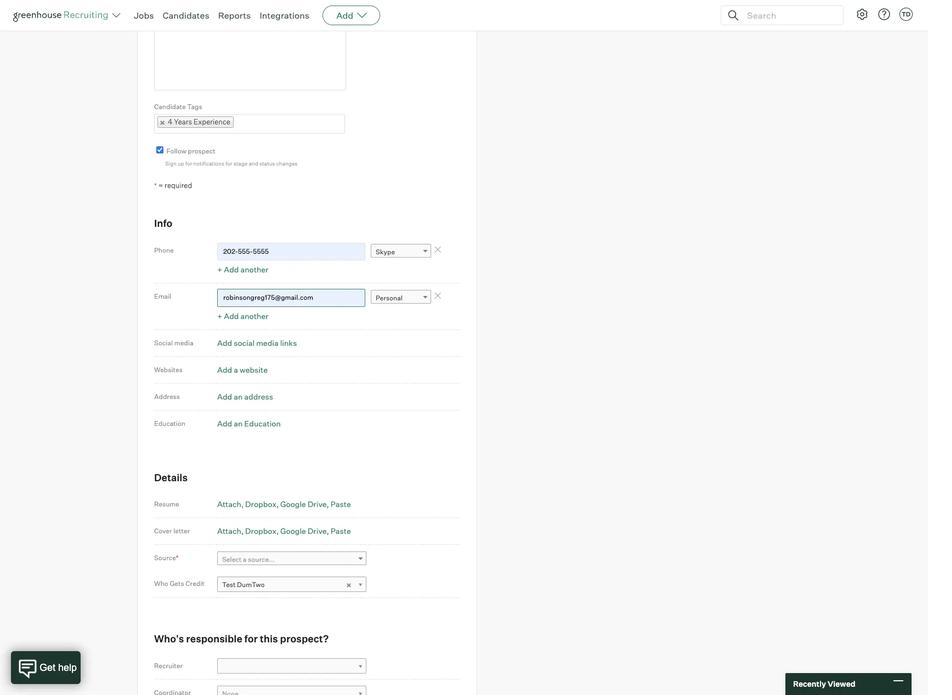 Task type: describe. For each thing, give the bounding box(es) containing it.
+ add another for email
[[217, 311, 269, 321]]

google for resume
[[280, 500, 306, 509]]

+ add another link for phone
[[217, 265, 269, 274]]

google for cover letter
[[280, 527, 306, 536]]

dropbox link for resume
[[245, 500, 279, 509]]

another for phone
[[241, 265, 269, 274]]

links
[[280, 338, 297, 348]]

add social media links link
[[217, 338, 297, 348]]

Search text field
[[745, 7, 833, 23]]

add an address
[[217, 392, 273, 401]]

reports link
[[218, 10, 251, 21]]

attach link for cover letter
[[217, 527, 244, 536]]

a for select
[[243, 556, 247, 564]]

source
[[154, 554, 176, 562]]

notifications
[[193, 160, 224, 167]]

Follow prospect checkbox
[[156, 146, 163, 154]]

social
[[154, 339, 173, 347]]

viewed
[[828, 680, 856, 689]]

attach dropbox google drive paste for resume
[[217, 500, 351, 509]]

a for add
[[234, 365, 238, 375]]

integrations
[[260, 10, 310, 21]]

websites
[[154, 366, 183, 374]]

attach dropbox google drive paste for cover letter
[[217, 527, 351, 536]]

test dumtwo
[[222, 581, 265, 589]]

td
[[902, 10, 911, 18]]

another for email
[[241, 311, 269, 321]]

4 years experience
[[168, 117, 230, 126]]

details
[[154, 472, 188, 484]]

dropbox link for cover letter
[[245, 527, 279, 536]]

1 horizontal spatial media
[[256, 338, 279, 348]]

add an address link
[[217, 392, 273, 401]]

and
[[249, 160, 258, 167]]

attach for resume
[[217, 500, 241, 509]]

skype
[[376, 248, 395, 256]]

add for add an address
[[217, 392, 232, 401]]

personal link
[[371, 291, 431, 306]]

add a website link
[[217, 365, 268, 375]]

candidates link
[[163, 10, 209, 21]]

candidates
[[163, 10, 209, 21]]

follow
[[167, 147, 186, 155]]

candidate tags
[[154, 103, 202, 111]]

add for add an education
[[217, 419, 232, 428]]

website
[[240, 365, 268, 375]]

status
[[259, 160, 275, 167]]

credit
[[186, 580, 205, 588]]

changes
[[276, 160, 298, 167]]

* = required
[[154, 181, 192, 190]]

attach for cover letter
[[217, 527, 241, 536]]

tags
[[187, 103, 202, 111]]

1 vertical spatial *
[[176, 554, 179, 562]]

td button
[[898, 5, 915, 23]]

1 horizontal spatial education
[[244, 419, 281, 428]]

Notes text field
[[154, 14, 346, 91]]

0 horizontal spatial media
[[174, 339, 193, 347]]

prospect
[[188, 147, 215, 155]]

address
[[244, 392, 273, 401]]

drive for cover letter
[[308, 527, 327, 536]]

candidate
[[154, 103, 186, 111]]

+ add another for phone
[[217, 265, 269, 274]]

follow prospect
[[167, 147, 215, 155]]

an for address
[[234, 392, 243, 401]]

select a source...
[[222, 556, 275, 564]]

+ for email
[[217, 311, 222, 321]]

email
[[154, 293, 171, 301]]

dropbox for cover letter
[[245, 527, 276, 536]]

recently
[[793, 680, 826, 689]]

select a source... link
[[217, 552, 366, 568]]

+ for phone
[[217, 265, 222, 274]]

configure image
[[856, 8, 869, 21]]

social
[[234, 338, 255, 348]]

stage
[[234, 160, 248, 167]]

paste for resume
[[331, 500, 351, 509]]

for for up
[[185, 160, 192, 167]]

add a website
[[217, 365, 268, 375]]

integrations link
[[260, 10, 310, 21]]

google drive link for cover letter
[[280, 527, 329, 536]]

recently viewed
[[793, 680, 856, 689]]

paste link for resume
[[331, 500, 351, 509]]



Task type: vqa. For each thing, say whether or not it's contained in the screenshot.
THE GETS
yes



Task type: locate. For each thing, give the bounding box(es) containing it.
2 another from the top
[[241, 311, 269, 321]]

source...
[[248, 556, 275, 564]]

0 horizontal spatial for
[[185, 160, 192, 167]]

0 vertical spatial +
[[217, 265, 222, 274]]

0 vertical spatial paste link
[[331, 500, 351, 509]]

2 horizontal spatial for
[[244, 633, 258, 645]]

sign up for notifications for stage and status changes
[[165, 160, 298, 167]]

+ add another
[[217, 265, 269, 274], [217, 311, 269, 321]]

*
[[154, 182, 157, 190], [176, 554, 179, 562]]

0 vertical spatial google
[[280, 500, 306, 509]]

gets
[[170, 580, 184, 588]]

dropbox for resume
[[245, 500, 276, 509]]

1 attach from the top
[[217, 500, 241, 509]]

dumtwo
[[237, 581, 265, 589]]

source *
[[154, 554, 179, 562]]

1 + from the top
[[217, 265, 222, 274]]

an
[[234, 392, 243, 401], [234, 419, 243, 428]]

info
[[154, 217, 173, 230]]

1 an from the top
[[234, 392, 243, 401]]

1 vertical spatial paste
[[331, 527, 351, 536]]

+ add another link
[[217, 265, 269, 274], [217, 311, 269, 321]]

up
[[178, 160, 184, 167]]

media right social
[[174, 339, 193, 347]]

an left address
[[234, 392, 243, 401]]

for right up
[[185, 160, 192, 167]]

2 google from the top
[[280, 527, 306, 536]]

1 vertical spatial an
[[234, 419, 243, 428]]

2 paste link from the top
[[331, 527, 351, 536]]

0 vertical spatial attach dropbox google drive paste
[[217, 500, 351, 509]]

resume
[[154, 500, 179, 509]]

None text field
[[234, 115, 245, 133], [217, 243, 365, 261], [234, 115, 245, 133], [217, 243, 365, 261]]

media
[[256, 338, 279, 348], [174, 339, 193, 347]]

address
[[154, 393, 180, 401]]

1 horizontal spatial a
[[243, 556, 247, 564]]

this
[[260, 633, 278, 645]]

1 google from the top
[[280, 500, 306, 509]]

0 vertical spatial paste
[[331, 500, 351, 509]]

for
[[185, 160, 192, 167], [226, 160, 232, 167], [244, 633, 258, 645]]

1 vertical spatial + add another link
[[217, 311, 269, 321]]

1 vertical spatial google
[[280, 527, 306, 536]]

attach
[[217, 500, 241, 509], [217, 527, 241, 536]]

1 vertical spatial google drive link
[[280, 527, 329, 536]]

1 + add another from the top
[[217, 265, 269, 274]]

* up gets
[[176, 554, 179, 562]]

1 vertical spatial paste link
[[331, 527, 351, 536]]

+ add another link for email
[[217, 311, 269, 321]]

jobs link
[[134, 10, 154, 21]]

td button
[[900, 8, 913, 21]]

2 google drive link from the top
[[280, 527, 329, 536]]

1 vertical spatial +
[[217, 311, 222, 321]]

add an education link
[[217, 419, 281, 428]]

1 horizontal spatial *
[[176, 554, 179, 562]]

0 vertical spatial another
[[241, 265, 269, 274]]

1 dropbox from the top
[[245, 500, 276, 509]]

2 + add another link from the top
[[217, 311, 269, 321]]

1 dropbox link from the top
[[245, 500, 279, 509]]

select
[[222, 556, 242, 564]]

experience
[[194, 117, 230, 126]]

1 vertical spatial another
[[241, 311, 269, 321]]

a left "website"
[[234, 365, 238, 375]]

1 paste link from the top
[[331, 500, 351, 509]]

years
[[174, 117, 192, 126]]

0 vertical spatial drive
[[308, 500, 327, 509]]

google
[[280, 500, 306, 509], [280, 527, 306, 536]]

dropbox link
[[245, 500, 279, 509], [245, 527, 279, 536]]

another
[[241, 265, 269, 274], [241, 311, 269, 321]]

attach link for resume
[[217, 500, 244, 509]]

2 drive from the top
[[308, 527, 327, 536]]

1 vertical spatial a
[[243, 556, 247, 564]]

skype link
[[371, 244, 431, 260]]

cover letter
[[154, 527, 190, 536]]

jobs
[[134, 10, 154, 21]]

paste
[[331, 500, 351, 509], [331, 527, 351, 536]]

google drive link for resume
[[280, 500, 329, 509]]

paste link for cover letter
[[331, 527, 351, 536]]

0 horizontal spatial a
[[234, 365, 238, 375]]

1 drive from the top
[[308, 500, 327, 509]]

social media
[[154, 339, 193, 347]]

1 paste from the top
[[331, 500, 351, 509]]

4
[[168, 117, 173, 126]]

for for responsible
[[244, 633, 258, 645]]

for left stage
[[226, 160, 232, 167]]

2 dropbox link from the top
[[245, 527, 279, 536]]

1 vertical spatial attach dropbox google drive paste
[[217, 527, 351, 536]]

1 vertical spatial attach
[[217, 527, 241, 536]]

test dumtwo link
[[217, 577, 366, 593]]

0 vertical spatial + add another link
[[217, 265, 269, 274]]

prospect?
[[280, 633, 329, 645]]

who
[[154, 580, 168, 588]]

0 vertical spatial an
[[234, 392, 243, 401]]

1 attach link from the top
[[217, 500, 244, 509]]

cover
[[154, 527, 172, 536]]

2 paste from the top
[[331, 527, 351, 536]]

0 vertical spatial a
[[234, 365, 238, 375]]

recruiter
[[154, 662, 183, 670]]

attach link
[[217, 500, 244, 509], [217, 527, 244, 536]]

0 vertical spatial dropbox
[[245, 500, 276, 509]]

sign
[[165, 160, 177, 167]]

a right 'select'
[[243, 556, 247, 564]]

1 + add another link from the top
[[217, 265, 269, 274]]

education
[[244, 419, 281, 428], [154, 420, 185, 428]]

paste link
[[331, 500, 351, 509], [331, 527, 351, 536]]

+
[[217, 265, 222, 274], [217, 311, 222, 321]]

1 vertical spatial attach link
[[217, 527, 244, 536]]

1 vertical spatial drive
[[308, 527, 327, 536]]

phone
[[154, 246, 174, 254]]

drive for resume
[[308, 500, 327, 509]]

dropbox
[[245, 500, 276, 509], [245, 527, 276, 536]]

1 vertical spatial + add another
[[217, 311, 269, 321]]

2 attach dropbox google drive paste from the top
[[217, 527, 351, 536]]

add for add a website
[[217, 365, 232, 375]]

2 an from the top
[[234, 419, 243, 428]]

drive
[[308, 500, 327, 509], [308, 527, 327, 536]]

add inside popup button
[[336, 10, 353, 21]]

0 vertical spatial + add another
[[217, 265, 269, 274]]

2 attach link from the top
[[217, 527, 244, 536]]

2 attach from the top
[[217, 527, 241, 536]]

an for education
[[234, 419, 243, 428]]

* left = at the left top of the page
[[154, 182, 157, 190]]

reports
[[218, 10, 251, 21]]

required
[[165, 181, 192, 190]]

add button
[[323, 5, 380, 25]]

test
[[222, 581, 236, 589]]

personal
[[376, 294, 403, 303]]

0 vertical spatial dropbox link
[[245, 500, 279, 509]]

1 google drive link from the top
[[280, 500, 329, 509]]

notes
[[154, 3, 172, 11]]

media left links at the top left of page
[[256, 338, 279, 348]]

=
[[158, 181, 163, 190]]

responsible
[[186, 633, 242, 645]]

an down "add an address"
[[234, 419, 243, 428]]

add social media links
[[217, 338, 297, 348]]

a
[[234, 365, 238, 375], [243, 556, 247, 564]]

1 another from the top
[[241, 265, 269, 274]]

1 horizontal spatial for
[[226, 160, 232, 167]]

who's
[[154, 633, 184, 645]]

0 vertical spatial attach
[[217, 500, 241, 509]]

paste for cover letter
[[331, 527, 351, 536]]

1 attach dropbox google drive paste from the top
[[217, 500, 351, 509]]

0 horizontal spatial *
[[154, 182, 157, 190]]

None text field
[[217, 289, 365, 307]]

1 vertical spatial dropbox
[[245, 527, 276, 536]]

0 vertical spatial attach link
[[217, 500, 244, 509]]

0 vertical spatial google drive link
[[280, 500, 329, 509]]

0 horizontal spatial education
[[154, 420, 185, 428]]

0 vertical spatial *
[[154, 182, 157, 190]]

greenhouse recruiting image
[[13, 9, 112, 22]]

who gets credit
[[154, 580, 205, 588]]

attach dropbox google drive paste
[[217, 500, 351, 509], [217, 527, 351, 536]]

add for add social media links
[[217, 338, 232, 348]]

1 vertical spatial dropbox link
[[245, 527, 279, 536]]

2 + add another from the top
[[217, 311, 269, 321]]

add for add
[[336, 10, 353, 21]]

who's responsible for this prospect?
[[154, 633, 329, 645]]

google drive link
[[280, 500, 329, 509], [280, 527, 329, 536]]

for left this
[[244, 633, 258, 645]]

add an education
[[217, 419, 281, 428]]

letter
[[173, 527, 190, 536]]

2 dropbox from the top
[[245, 527, 276, 536]]

2 + from the top
[[217, 311, 222, 321]]

* inside * = required
[[154, 182, 157, 190]]

add
[[336, 10, 353, 21], [224, 265, 239, 274], [224, 311, 239, 321], [217, 338, 232, 348], [217, 365, 232, 375], [217, 392, 232, 401], [217, 419, 232, 428]]



